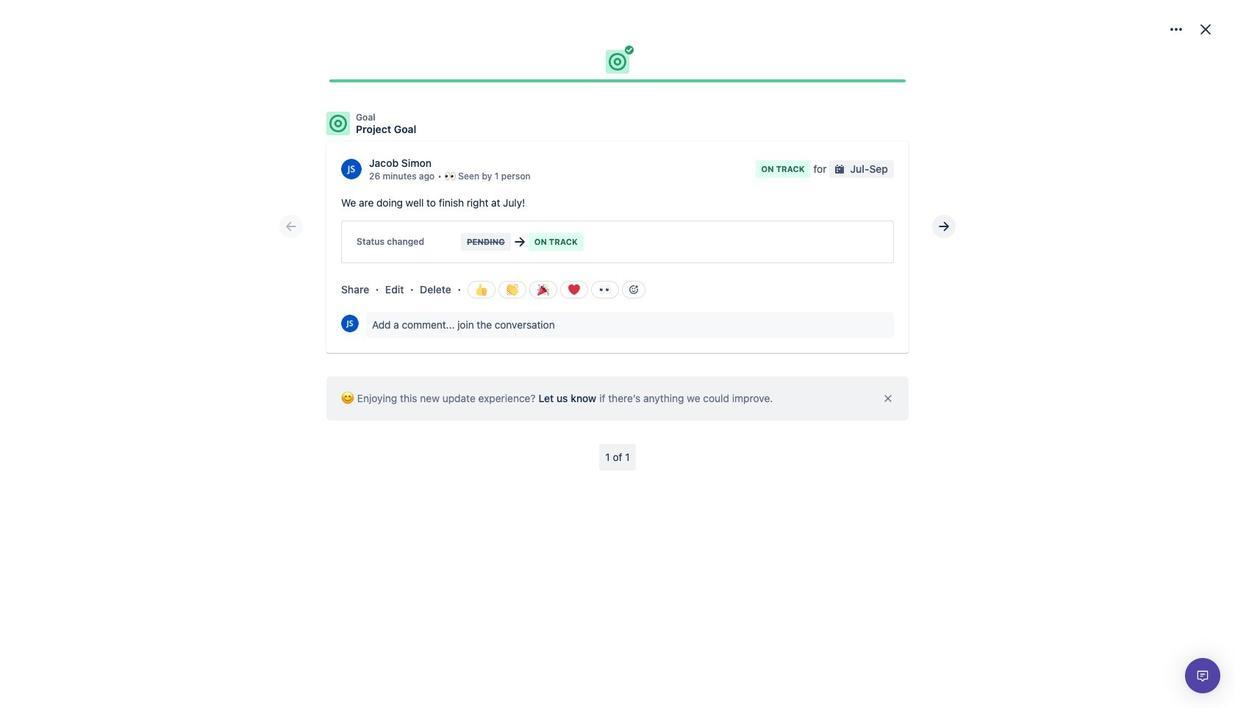 Task type: describe. For each thing, give the bounding box(es) containing it.
Search field
[[929, 8, 1077, 32]]

0 vertical spatial goal icon image
[[609, 53, 627, 71]]

next month image
[[824, 68, 842, 85]]

changed to image
[[511, 233, 528, 251]]



Task type: locate. For each thing, give the bounding box(es) containing it.
goal icon image
[[609, 53, 627, 71], [329, 115, 347, 132]]

settings image
[[1168, 21, 1185, 38]]

close image
[[1197, 21, 1215, 38]]

:clap: image
[[506, 284, 518, 296], [506, 284, 518, 296]]

1 vertical spatial goal icon image
[[329, 115, 347, 132]]

next update image
[[935, 218, 953, 235]]

:tada: image
[[537, 284, 549, 296], [537, 284, 549, 296]]

0 horizontal spatial goal icon image
[[329, 115, 347, 132]]

:eyes: image
[[599, 284, 611, 296], [599, 284, 611, 296]]

:heart: image
[[568, 284, 580, 296]]

banner
[[0, 0, 1235, 41]]

add reaction image
[[628, 284, 639, 296]]

1 horizontal spatial goal icon image
[[609, 53, 627, 71]]

:thumbsup: image
[[475, 284, 487, 296], [475, 284, 487, 296]]

:heart: image
[[568, 284, 580, 296]]

close banner image
[[882, 393, 894, 404]]



Task type: vqa. For each thing, say whether or not it's contained in the screenshot.
first heading from the bottom of the page
no



